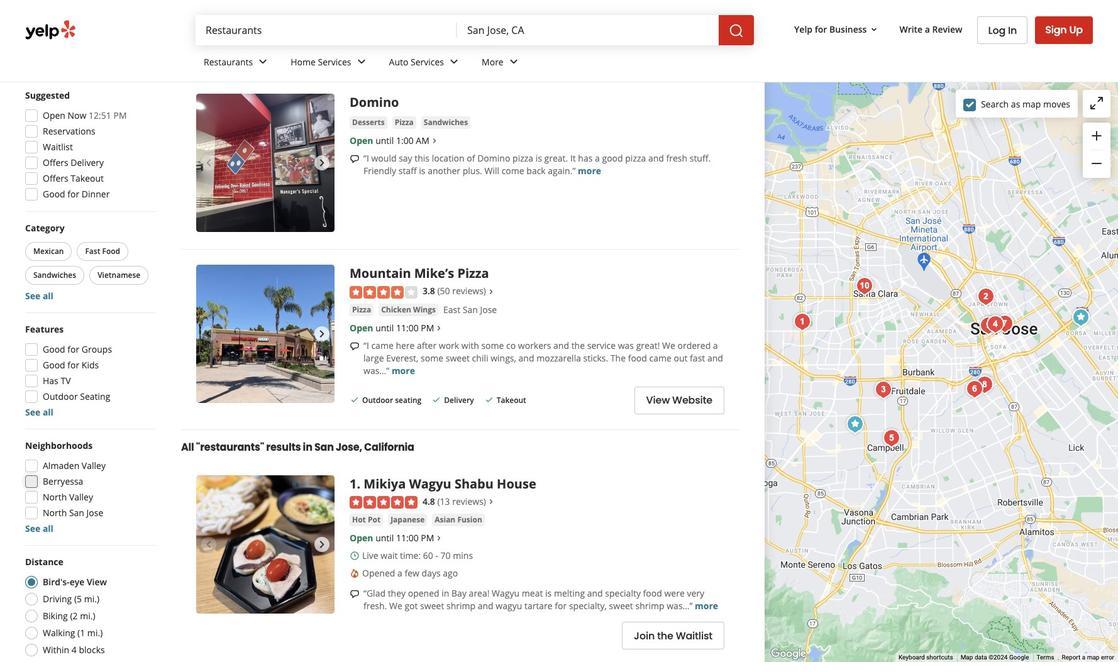 Task type: vqa. For each thing, say whether or not it's contained in the screenshot.
RESERVATIONS at the left of the page
yes



Task type: locate. For each thing, give the bounding box(es) containing it.
yelp for yelp link
[[181, 14, 197, 25]]

map for moves
[[1023, 98, 1041, 110]]

2 see from the top
[[25, 406, 40, 418]]

2 none field from the left
[[457, 15, 719, 45]]

view inside distance "option group"
[[87, 576, 107, 588]]

1 24 chevron down v2 image from the left
[[354, 54, 369, 69]]

11:00 down the 'chicken wings' link at the top
[[396, 322, 419, 334]]

1 see all from the top
[[25, 290, 53, 302]]

yelp for business button
[[789, 18, 885, 41]]

almaden valley
[[43, 460, 106, 472]]

2 horizontal spatial more
[[695, 600, 718, 612]]

good down features
[[43, 343, 65, 355]]

would
[[371, 152, 397, 164]]

1 offers from the top
[[43, 157, 68, 169]]

map data ©2024 google
[[961, 654, 1029, 661]]

pizza up (50 reviews) link
[[457, 265, 489, 282]]

area!
[[469, 588, 490, 599]]

was…" down large
[[364, 365, 389, 377]]

0 horizontal spatial delivery
[[71, 157, 104, 169]]

0 horizontal spatial some
[[421, 352, 443, 364]]

pm inside suggested group
[[114, 109, 127, 121]]

open up large
[[350, 322, 373, 334]]

log in link
[[978, 16, 1028, 44]]

0 horizontal spatial takeout
[[71, 172, 104, 184]]

0 vertical spatial "i
[[364, 152, 369, 164]]

map
[[961, 654, 973, 661]]

1 vertical spatial good
[[43, 343, 65, 355]]

meat
[[522, 588, 543, 599]]

delivery inside suggested group
[[71, 157, 104, 169]]

3 16 speech v2 image from the top
[[350, 589, 360, 599]]

next image
[[314, 156, 330, 171], [314, 327, 330, 342]]

yelp for yelp for business
[[794, 23, 813, 35]]

1 vertical spatial we
[[389, 600, 402, 612]]

0 vertical spatial jose
[[480, 304, 497, 316]]

was…" down were
[[667, 600, 693, 612]]

3 until from the top
[[376, 532, 394, 544]]

again."
[[548, 165, 576, 177]]

takeout up dinner
[[71, 172, 104, 184]]

24 chevron down v2 image
[[354, 54, 369, 69], [506, 54, 521, 69]]

some up wings,
[[481, 339, 504, 351]]

1 vertical spatial see all button
[[25, 406, 53, 418]]

1 vertical spatial mi.)
[[80, 610, 95, 622]]

0 vertical spatial valley
[[82, 460, 106, 472]]

mikiya
[[364, 475, 406, 492]]

24 chevron down v2 image right auto services
[[447, 54, 462, 69]]

sandwiches for the bottom sandwiches button
[[33, 270, 76, 280]]

0 vertical spatial sandwiches button
[[421, 117, 471, 129]]

for down offers takeout
[[67, 188, 79, 200]]

see all button inside the neighborhoods group
[[25, 523, 53, 535]]

expand map image
[[1089, 96, 1104, 111]]

next image for mountain mike's pizza
[[314, 327, 330, 342]]

has
[[578, 152, 593, 164]]

0 horizontal spatial 24 chevron down v2 image
[[255, 54, 271, 69]]

2 see all from the top
[[25, 406, 53, 418]]

search image
[[729, 23, 744, 38]]

2 good from the top
[[43, 343, 65, 355]]

services for home services
[[318, 56, 351, 68]]

open until 11:00 pm up wait
[[350, 532, 434, 544]]

1 vertical spatial until
[[376, 322, 394, 334]]

11:00 down japanese link
[[396, 532, 419, 544]]

very
[[687, 588, 704, 599]]

see all inside features 'group'
[[25, 406, 53, 418]]

1 horizontal spatial is
[[536, 152, 542, 164]]

a for opened a few days ago
[[397, 567, 402, 579]]

0 vertical spatial pizza button
[[392, 117, 416, 129]]

outdoor right 16 checkmark v2 icon
[[362, 395, 393, 406]]

2 16 checkmark v2 image from the left
[[484, 395, 494, 405]]

come
[[502, 165, 524, 177]]

pm
[[114, 109, 127, 121], [421, 322, 434, 334], [421, 532, 434, 544]]

services right home
[[318, 56, 351, 68]]

(50
[[437, 285, 450, 297]]

(50 reviews) link
[[437, 284, 496, 298]]

0 horizontal spatial we
[[389, 600, 402, 612]]

2 vertical spatial mi.)
[[87, 627, 103, 639]]

see all button up distance
[[25, 523, 53, 535]]

hot pot
[[352, 515, 381, 525]]

north for north valley
[[43, 491, 67, 503]]

join the waitlist
[[634, 629, 713, 643]]

is up back
[[536, 152, 542, 164]]

waitlist inside suggested group
[[43, 141, 73, 153]]

work
[[439, 339, 459, 351]]

for for kids
[[67, 359, 79, 371]]

previous image
[[201, 156, 216, 171], [201, 327, 216, 342]]

2 vertical spatial see all
[[25, 523, 53, 535]]

0 vertical spatial open until 11:00 pm
[[350, 322, 434, 334]]

waitlist down very
[[676, 629, 713, 643]]

0 vertical spatial delivery
[[71, 157, 104, 169]]

0 horizontal spatial 24 chevron down v2 image
[[354, 54, 369, 69]]

0 vertical spatial we
[[662, 339, 675, 351]]

1 horizontal spatial sweet
[[446, 352, 470, 364]]

1 vertical spatial more link
[[392, 365, 415, 377]]

wagyu up wagyu
[[492, 588, 520, 599]]

2 north from the top
[[43, 507, 67, 519]]

0 horizontal spatial pizza link
[[350, 304, 374, 317]]

plus.
[[463, 165, 482, 177]]

2 all from the top
[[43, 406, 53, 418]]

see for almaden valley
[[25, 523, 40, 535]]

10
[[212, 24, 227, 45]]

1 vertical spatial pizza link
[[350, 304, 374, 317]]

2 vertical spatial is
[[545, 588, 552, 599]]

1 none field from the left
[[196, 15, 457, 45]]

shrimp
[[446, 600, 476, 612], [635, 600, 664, 612]]

walking
[[43, 627, 75, 639]]

we down they
[[389, 600, 402, 612]]

pizza up 1:00
[[395, 117, 414, 128]]

3 all from the top
[[43, 523, 53, 535]]

for inside suggested group
[[67, 188, 79, 200]]

came up large
[[371, 339, 394, 351]]

stuff.
[[690, 152, 711, 164]]

11:00
[[396, 322, 419, 334], [396, 532, 419, 544]]

0 horizontal spatial pizza button
[[350, 304, 374, 316]]

sticks.
[[583, 352, 608, 364]]

mikiya wagyu shabu house image
[[790, 309, 815, 335]]

see all button for almaden valley
[[25, 523, 53, 535]]

0 horizontal spatial shrimp
[[446, 600, 476, 612]]

see all for good
[[25, 406, 53, 418]]

1 all from the top
[[43, 290, 53, 302]]

sandwiches
[[424, 117, 468, 128], [33, 270, 76, 280]]

2 11:00 from the top
[[396, 532, 419, 544]]

sandwiches button down mexican button
[[25, 266, 84, 285]]

the right join
[[657, 629, 673, 643]]

"i up large
[[364, 339, 369, 351]]

1 "i from the top
[[364, 152, 369, 164]]

2 vertical spatial slideshow element
[[196, 475, 335, 614]]

see all button inside features 'group'
[[25, 406, 53, 418]]

0 vertical spatial previous image
[[201, 156, 216, 171]]

some down "after"
[[421, 352, 443, 364]]

2 24 chevron down v2 image from the left
[[506, 54, 521, 69]]

within 4 blocks
[[43, 644, 105, 656]]

1 horizontal spatial pizza
[[625, 152, 646, 164]]

in right results at the left of page
[[303, 440, 312, 455]]

all up features
[[43, 290, 53, 302]]

pizza link up 1:00
[[392, 117, 416, 130]]

groups
[[82, 343, 112, 355]]

bird's-eye view
[[43, 576, 107, 588]]

in inside the "glad they opened in bay area! wagyu meat is melting and specialty food were very fresh. we got sweet shrimp and wagyu tartare for specialty, sweet shrimp was…"
[[442, 588, 449, 599]]

map left error
[[1087, 654, 1100, 661]]

0 horizontal spatial waitlist
[[43, 141, 73, 153]]

pm right 12:51
[[114, 109, 127, 121]]

11:00 for 4.8
[[396, 532, 419, 544]]

11:00 for 3.8
[[396, 322, 419, 334]]

0 horizontal spatial 16 checkmark v2 image
[[432, 395, 442, 405]]

none field 'address, neighborhood, city, state or zip'
[[457, 15, 719, 45]]

2 vertical spatial more link
[[695, 600, 718, 612]]

has
[[43, 375, 58, 387]]

2 vertical spatial until
[[376, 532, 394, 544]]

hula bar and kitchen image
[[983, 312, 1008, 337]]

good up has tv
[[43, 359, 65, 371]]

24 chevron down v2 image inside more link
[[506, 54, 521, 69]]

1 24 chevron down v2 image from the left
[[255, 54, 271, 69]]

2 next image from the top
[[314, 327, 330, 342]]

24 chevron down v2 image for auto services
[[447, 54, 462, 69]]

almaden
[[43, 460, 79, 472]]

2 services from the left
[[411, 56, 444, 68]]

"restaurants"
[[196, 440, 264, 455]]

yelp
[[181, 14, 197, 25], [794, 23, 813, 35]]

jose down (50 reviews) link
[[480, 304, 497, 316]]

pizza button up 1:00
[[392, 117, 416, 129]]

"i
[[364, 152, 369, 164], [364, 339, 369, 351]]

mountain
[[350, 265, 411, 282]]

0 vertical spatial pizza
[[395, 117, 414, 128]]

16 chevron right v2 image up work
[[434, 323, 444, 333]]

good inside suggested group
[[43, 188, 65, 200]]

yelp inside button
[[794, 23, 813, 35]]

sweet down opened
[[420, 600, 444, 612]]

reviews) down shabu
[[452, 495, 486, 507]]

slideshow element for mountain mike's pizza
[[196, 265, 335, 403]]

yelp left business
[[794, 23, 813, 35]]

see all
[[25, 290, 53, 302], [25, 406, 53, 418], [25, 523, 53, 535]]

more for domino
[[578, 165, 601, 177]]

1 horizontal spatial california
[[475, 24, 549, 45]]

1 vertical spatial map
[[1087, 654, 1100, 661]]

terms
[[1037, 654, 1054, 661]]

open until 11:00 pm down chicken
[[350, 322, 434, 334]]

food left were
[[643, 588, 662, 599]]

rice junky image
[[852, 274, 877, 299]]

outdoor for outdoor seating
[[362, 395, 393, 406]]

large
[[364, 352, 384, 364]]

16 flame v2 image
[[350, 569, 360, 579]]

see all for almaden
[[25, 523, 53, 535]]

2 "i from the top
[[364, 339, 369, 351]]

service
[[587, 339, 616, 351]]

previous image
[[201, 537, 216, 552]]

1 north from the top
[[43, 491, 67, 503]]

after
[[417, 339, 437, 351]]

2 see all button from the top
[[25, 406, 53, 418]]

for
[[815, 23, 827, 35], [67, 188, 79, 200], [67, 343, 79, 355], [67, 359, 79, 371], [555, 600, 567, 612]]

0 horizontal spatial is
[[419, 165, 425, 177]]

1 horizontal spatial we
[[662, 339, 675, 351]]

mi.)
[[84, 593, 99, 605], [80, 610, 95, 622], [87, 627, 103, 639]]

see for good for groups
[[25, 406, 40, 418]]

and down workers
[[519, 352, 534, 364]]

a right 'write'
[[925, 23, 930, 35]]

"i inside "i came here after work with some co workers and the service was great! we ordered a large everest, some sweet chili wings, and mozzarella sticks. the food came out fast and was…"
[[364, 339, 369, 351]]

24 chevron down v2 image
[[255, 54, 271, 69], [447, 54, 462, 69]]

2 slideshow element from the top
[[196, 265, 335, 403]]

2 horizontal spatial is
[[545, 588, 552, 599]]

3.8 star rating image
[[350, 286, 418, 299]]

2 vertical spatial pizza
[[352, 304, 371, 315]]

seating
[[80, 391, 110, 402]]

sandwiches button up am
[[421, 117, 471, 129]]

wagyu up 4.8
[[409, 475, 451, 492]]

1 16 checkmark v2 image from the left
[[432, 395, 442, 405]]

24 chevron down v2 image down top 10 best restaurants near san jose, california
[[354, 54, 369, 69]]

for down good for groups
[[67, 359, 79, 371]]

cowboy pho image
[[992, 311, 1018, 336]]

filters
[[25, 19, 57, 33]]

1 horizontal spatial waitlist
[[676, 629, 713, 643]]

north
[[43, 491, 67, 503], [43, 507, 67, 519]]

search
[[981, 98, 1009, 110]]

0 vertical spatial sandwiches
[[424, 117, 468, 128]]

japanese
[[391, 515, 425, 525]]

see inside features 'group'
[[25, 406, 40, 418]]

was…"
[[364, 365, 389, 377], [667, 600, 693, 612]]

all inside category group
[[43, 290, 53, 302]]

1 horizontal spatial 24 chevron down v2 image
[[506, 54, 521, 69]]

pizza button down 3.8 star rating image at the top
[[350, 304, 374, 316]]

1 horizontal spatial came
[[649, 352, 672, 364]]

1 16 speech v2 image from the top
[[350, 154, 360, 164]]

in
[[303, 440, 312, 455], [442, 588, 449, 599]]

pizza right good at top
[[625, 152, 646, 164]]

3 good from the top
[[43, 359, 65, 371]]

1 good from the top
[[43, 188, 65, 200]]

0 vertical spatial see all button
[[25, 290, 53, 302]]

domino inside "i would say this location of domino pizza is great. it has a good pizza and fresh stuff. friendly staff is another plus. will come back again."
[[477, 152, 510, 164]]

in left the bay
[[442, 588, 449, 599]]

co
[[506, 339, 516, 351]]

and left fresh
[[648, 152, 664, 164]]

0 vertical spatial more link
[[578, 165, 601, 177]]

1 reviews) from the top
[[452, 285, 486, 297]]

we inside "i came here after work with some co workers and the service was great! we ordered a large everest, some sweet chili wings, and mozzarella sticks. the food came out fast and was…"
[[662, 339, 675, 351]]

0 horizontal spatial wagyu
[[409, 475, 451, 492]]

1 vertical spatial the
[[657, 629, 673, 643]]

1 vertical spatial previous image
[[201, 327, 216, 342]]

until up wait
[[376, 532, 394, 544]]

mi.) right (5
[[84, 593, 99, 605]]

all inside the neighborhoods group
[[43, 523, 53, 535]]

valley right almaden
[[82, 460, 106, 472]]

©2024
[[989, 654, 1008, 661]]

asian fusion button
[[432, 514, 485, 527]]

0 horizontal spatial domino
[[350, 94, 399, 111]]

fresh.
[[364, 600, 387, 612]]

1 see all button from the top
[[25, 290, 53, 302]]

1 horizontal spatial wagyu
[[492, 588, 520, 599]]

0 vertical spatial see all
[[25, 290, 53, 302]]

1 vertical spatial reviews)
[[452, 495, 486, 507]]

some
[[481, 339, 504, 351], [421, 352, 443, 364]]

2 horizontal spatial pizza
[[457, 265, 489, 282]]

0 vertical spatial was…"
[[364, 365, 389, 377]]

16 speech v2 image left would
[[350, 154, 360, 164]]

1 see from the top
[[25, 290, 40, 302]]

pizza for right pizza button
[[395, 117, 414, 128]]

mountain mike's pizza
[[350, 265, 489, 282]]

1 horizontal spatial 16 checkmark v2 image
[[484, 395, 494, 405]]

valley up north san jose
[[69, 491, 93, 503]]

"i inside "i would say this location of domino pizza is great. it has a good pizza and fresh stuff. friendly staff is another plus. will come back again."
[[364, 152, 369, 164]]

0 horizontal spatial california
[[364, 440, 414, 455]]

1 horizontal spatial in
[[442, 588, 449, 599]]

2 previous image from the top
[[201, 327, 216, 342]]

see all button up features
[[25, 290, 53, 302]]

view right eye
[[87, 576, 107, 588]]

0 horizontal spatial sweet
[[420, 600, 444, 612]]

24 chevron down v2 image inside home services link
[[354, 54, 369, 69]]

16 speech v2 image left "here"
[[350, 341, 360, 351]]

1 11:00 from the top
[[396, 322, 419, 334]]

1 next image from the top
[[314, 156, 330, 171]]

1 horizontal spatial domino
[[477, 152, 510, 164]]

neighborhoods group
[[21, 440, 156, 535]]

more link down very
[[695, 600, 718, 612]]

0 horizontal spatial jose,
[[336, 440, 362, 455]]

0 vertical spatial map
[[1023, 98, 1041, 110]]

3 see all button from the top
[[25, 523, 53, 535]]

0 vertical spatial next image
[[314, 156, 330, 171]]

restaurants link
[[194, 45, 281, 82]]

see inside the neighborhoods group
[[25, 523, 40, 535]]

food inside the "glad they opened in bay area! wagyu meat is melting and specialty food were very fresh. we got sweet shrimp and wagyu tartare for specialty, sweet shrimp was…"
[[643, 588, 662, 599]]

yelp left 10
[[181, 14, 197, 25]]

2 until from the top
[[376, 322, 394, 334]]

next image for domino
[[314, 156, 330, 171]]

has tv
[[43, 375, 71, 387]]

0 horizontal spatial the
[[571, 339, 585, 351]]

more
[[578, 165, 601, 177], [392, 365, 415, 377], [695, 600, 718, 612]]

we inside the "glad they opened in bay area! wagyu meat is melting and specialty food were very fresh. we got sweet shrimp and wagyu tartare for specialty, sweet shrimp was…"
[[389, 600, 402, 612]]

2 reviews) from the top
[[452, 495, 486, 507]]

next image
[[314, 537, 330, 552]]

casa villa image
[[972, 372, 997, 397]]

2 offers from the top
[[43, 172, 68, 184]]

0 horizontal spatial in
[[303, 440, 312, 455]]

0 vertical spatial the
[[571, 339, 585, 351]]

sandwiches down mexican button
[[33, 270, 76, 280]]

outdoor inside features 'group'
[[43, 391, 78, 402]]

more down has
[[578, 165, 601, 177]]

sandwiches for topmost sandwiches button
[[424, 117, 468, 128]]

16 chevron right v2 image up "-"
[[434, 533, 444, 543]]

california up more link
[[475, 24, 549, 45]]

0 horizontal spatial more
[[392, 365, 415, 377]]

write a review link
[[895, 18, 968, 41]]

valley for almaden valley
[[82, 460, 106, 472]]

1 until from the top
[[376, 135, 394, 147]]

1 horizontal spatial pizza
[[395, 117, 414, 128]]

1 open until 11:00 pm from the top
[[350, 322, 434, 334]]

desserts
[[352, 117, 385, 128]]

shrimp down the bay
[[446, 600, 476, 612]]

16 chevron right v2 image
[[429, 136, 440, 146], [486, 287, 496, 297], [434, 323, 444, 333], [486, 497, 496, 507], [434, 533, 444, 543]]

2 16 speech v2 image from the top
[[350, 341, 360, 351]]

16 checkmark v2 image for takeout
[[484, 395, 494, 405]]

24 chevron down v2 image right more
[[506, 54, 521, 69]]

for inside the "glad they opened in bay area! wagyu meat is melting and specialty food were very fresh. we got sweet shrimp and wagyu tartare for specialty, sweet shrimp was…"
[[555, 600, 567, 612]]

1 slideshow element from the top
[[196, 94, 335, 232]]

is
[[536, 152, 542, 164], [419, 165, 425, 177], [545, 588, 552, 599]]

pizza down 3.8 star rating image at the top
[[352, 304, 371, 315]]

california
[[475, 24, 549, 45], [364, 440, 414, 455]]

2 open until 11:00 pm from the top
[[350, 532, 434, 544]]

takeout inside suggested group
[[71, 172, 104, 184]]

in for bay
[[442, 588, 449, 599]]

12:51
[[89, 109, 111, 121]]

16 speech v2 image for domino
[[350, 154, 360, 164]]

reviews) for (13 reviews)
[[452, 495, 486, 507]]

1 vertical spatial california
[[364, 440, 414, 455]]

join
[[634, 629, 655, 643]]

mi.) for walking (1 mi.)
[[87, 627, 103, 639]]

more down everest,
[[392, 365, 415, 377]]

good for good for kids
[[43, 359, 65, 371]]

chicken wings
[[381, 304, 436, 315]]

a left few
[[397, 567, 402, 579]]

jose, up "auto services" link on the left
[[433, 24, 472, 45]]

was…" inside the "glad they opened in bay area! wagyu meat is melting and specialty food were very fresh. we got sweet shrimp and wagyu tartare for specialty, sweet shrimp was…"
[[667, 600, 693, 612]]

north down berryessa
[[43, 491, 67, 503]]

previous image for mountain mike's pizza
[[201, 327, 216, 342]]

of
[[467, 152, 475, 164]]

24 chevron down v2 image inside restaurants link
[[255, 54, 271, 69]]

slideshow element
[[196, 94, 335, 232], [196, 265, 335, 403], [196, 475, 335, 614]]

restaurants down 10
[[204, 56, 253, 68]]

good for good for dinner
[[43, 188, 65, 200]]

is down this
[[419, 165, 425, 177]]

1 vertical spatial pm
[[421, 322, 434, 334]]

1 previous image from the top
[[201, 156, 216, 171]]

pm for 4.8
[[421, 532, 434, 544]]

home services
[[291, 56, 351, 68]]

0 horizontal spatial outdoor
[[43, 391, 78, 402]]

see up neighborhoods
[[25, 406, 40, 418]]

see all inside the neighborhoods group
[[25, 523, 53, 535]]

offers takeout
[[43, 172, 104, 184]]

pizza for left pizza button
[[352, 304, 371, 315]]

jose inside the neighborhoods group
[[87, 507, 103, 519]]

delivery down chili
[[444, 395, 474, 406]]

see all button down has
[[25, 406, 53, 418]]

1 vertical spatial next image
[[314, 327, 330, 342]]

0 horizontal spatial pizza
[[513, 152, 533, 164]]

for inside button
[[815, 23, 827, 35]]

wagyu
[[409, 475, 451, 492], [492, 588, 520, 599]]

all "restaurants" results in san jose, california
[[181, 440, 414, 455]]

2 vertical spatial pm
[[421, 532, 434, 544]]

valley
[[82, 460, 106, 472], [69, 491, 93, 503]]

2 24 chevron down v2 image from the left
[[447, 54, 462, 69]]

2 horizontal spatial sweet
[[609, 600, 633, 612]]

1 horizontal spatial was…"
[[667, 600, 693, 612]]

1 services from the left
[[318, 56, 351, 68]]

1 vertical spatial see
[[25, 406, 40, 418]]

until
[[376, 135, 394, 147], [376, 322, 394, 334], [376, 532, 394, 544]]

a inside "i came here after work with some co workers and the service was great! we ordered a large everest, some sweet chili wings, and mozzarella sticks. the food came out fast and was…"
[[713, 339, 718, 351]]

pizza up come
[[513, 152, 533, 164]]

a
[[925, 23, 930, 35], [595, 152, 600, 164], [713, 339, 718, 351], [397, 567, 402, 579], [1082, 654, 1086, 661]]

0 horizontal spatial jose
[[87, 507, 103, 519]]

is up tartare
[[545, 588, 552, 599]]

domino up desserts
[[350, 94, 399, 111]]

specialty,
[[569, 600, 607, 612]]

1 vertical spatial jose
[[87, 507, 103, 519]]

16 checkmark v2 image
[[432, 395, 442, 405], [484, 395, 494, 405]]

see all button for good for groups
[[25, 406, 53, 418]]

got
[[405, 600, 418, 612]]

biking (2 mi.)
[[43, 610, 95, 622]]

we up out
[[662, 339, 675, 351]]

ordered
[[678, 339, 711, 351]]

0 vertical spatial all
[[43, 290, 53, 302]]

mexican
[[33, 246, 64, 257]]

None search field
[[196, 15, 754, 45]]

business categories element
[[194, 45, 1093, 82]]

is inside the "glad they opened in bay area! wagyu meat is melting and specialty food were very fresh. we got sweet shrimp and wagyu tartare for specialty, sweet shrimp was…"
[[545, 588, 552, 599]]

1 horizontal spatial more link
[[578, 165, 601, 177]]

a right report
[[1082, 654, 1086, 661]]

16 chevron right v2 image down shabu
[[486, 497, 496, 507]]

1 horizontal spatial services
[[411, 56, 444, 68]]

all down has
[[43, 406, 53, 418]]

san up auto services
[[401, 24, 430, 45]]

0 vertical spatial see
[[25, 290, 40, 302]]

taco bell image
[[978, 313, 1003, 338]]

services right the auto
[[411, 56, 444, 68]]

16 speech v2 image left "glad
[[350, 589, 360, 599]]

zoom out image
[[1089, 156, 1104, 171]]

more link for mountain mike's pizza
[[392, 365, 415, 377]]

pm for 3.8
[[421, 322, 434, 334]]

24 chevron down v2 image inside "auto services" link
[[447, 54, 462, 69]]

0 vertical spatial california
[[475, 24, 549, 45]]

16 checkmark v2 image right seating
[[432, 395, 442, 405]]

opened
[[362, 567, 395, 579]]

1 vertical spatial pizza
[[457, 265, 489, 282]]

all for almaden valley
[[43, 523, 53, 535]]

3 see from the top
[[25, 523, 40, 535]]

None field
[[196, 15, 457, 45], [457, 15, 719, 45]]

jose, up 1
[[336, 440, 362, 455]]

delivery
[[71, 157, 104, 169], [444, 395, 474, 406]]

north down north valley
[[43, 507, 67, 519]]

within
[[43, 644, 69, 656]]

16 checkmark v2 image for delivery
[[432, 395, 442, 405]]

group
[[1083, 123, 1111, 178]]

3 see all from the top
[[25, 523, 53, 535]]

1 vertical spatial more
[[392, 365, 415, 377]]

waitlist
[[43, 141, 73, 153], [676, 629, 713, 643]]

1 horizontal spatial more
[[578, 165, 601, 177]]

jose down north valley
[[87, 507, 103, 519]]

16 checkmark v2 image down chili
[[484, 395, 494, 405]]

category group
[[23, 222, 156, 303]]

the inside "i came here after work with some co workers and the service was great! we ordered a large everest, some sweet chili wings, and mozzarella sticks. the food came out fast and was…"
[[571, 339, 585, 351]]

sweet inside "i came here after work with some co workers and the service was great! we ordered a large everest, some sweet chili wings, and mozzarella sticks. the food came out fast and was…"
[[446, 352, 470, 364]]

sandwiches inside category group
[[33, 270, 76, 280]]

"i for mountain mike's pizza
[[364, 339, 369, 351]]

0 vertical spatial 16 speech v2 image
[[350, 154, 360, 164]]

was
[[618, 339, 634, 351]]

serious dumpling 正经生煎 image
[[976, 313, 1001, 338]]

1:00
[[396, 135, 414, 147]]

until for domino
[[376, 135, 394, 147]]

map region
[[647, 0, 1118, 662]]

1 vertical spatial jose,
[[336, 440, 362, 455]]

16 chevron right v2 image down sandwiches link
[[429, 136, 440, 146]]

0 horizontal spatial map
[[1023, 98, 1041, 110]]

offers up offers takeout
[[43, 157, 68, 169]]

16 speech v2 image
[[350, 154, 360, 164], [350, 341, 360, 351], [350, 589, 360, 599]]

is for domino
[[536, 152, 542, 164]]

it
[[570, 152, 576, 164]]

address, neighborhood, city, state or zip text field
[[457, 15, 719, 45]]

for up good for kids
[[67, 343, 79, 355]]

until down chicken
[[376, 322, 394, 334]]

more link down has
[[578, 165, 601, 177]]

see all up distance
[[25, 523, 53, 535]]

1 vertical spatial offers
[[43, 172, 68, 184]]

all inside features 'group'
[[43, 406, 53, 418]]

sponsored results
[[181, 59, 275, 73]]

0 vertical spatial is
[[536, 152, 542, 164]]

yelp for business
[[794, 23, 867, 35]]

0 horizontal spatial was…"
[[364, 365, 389, 377]]

sandwiches up am
[[424, 117, 468, 128]]



Task type: describe. For each thing, give the bounding box(es) containing it.
fresh
[[666, 152, 687, 164]]

data
[[975, 654, 987, 661]]

up
[[1069, 23, 1083, 37]]

open inside suggested group
[[43, 109, 65, 121]]

zoom in image
[[1089, 128, 1104, 143]]

fast
[[85, 246, 100, 257]]

desserts button
[[350, 117, 387, 129]]

mi.) for biking (2 mi.)
[[80, 610, 95, 622]]

wait
[[381, 550, 398, 562]]

google
[[1009, 654, 1029, 661]]

is for wagyu
[[545, 588, 552, 599]]

wild rose eatery and bar image
[[879, 426, 904, 451]]

añejo cantina & kitchen image
[[871, 377, 896, 402]]

16 chevron right v2 image inside (13 reviews) link
[[486, 497, 496, 507]]

join the waitlist link
[[622, 622, 724, 650]]

1 vertical spatial came
[[649, 352, 672, 364]]

1 horizontal spatial pizza button
[[392, 117, 416, 129]]

1 vertical spatial delivery
[[444, 395, 474, 406]]

and down area!
[[478, 600, 493, 612]]

bird's-
[[43, 576, 70, 588]]

"i for domino
[[364, 152, 369, 164]]

food inside "i came here after work with some co workers and the service was great! we ordered a large everest, some sweet chili wings, and mozzarella sticks. the food came out fast and was…"
[[628, 352, 647, 364]]

results
[[266, 440, 301, 455]]

report a map error
[[1062, 654, 1114, 661]]

good for groups
[[43, 343, 112, 355]]

tartare
[[524, 600, 553, 612]]

good
[[602, 152, 623, 164]]

1 pizza from the left
[[513, 152, 533, 164]]

sj omogari image
[[974, 284, 999, 309]]

asian fusion
[[435, 515, 482, 525]]

results
[[238, 59, 275, 73]]

log in
[[988, 23, 1017, 37]]

24 chevron down v2 image for more
[[506, 54, 521, 69]]

suggested group
[[21, 89, 156, 204]]

mountain mike's pizza link
[[350, 265, 489, 282]]

days
[[422, 567, 441, 579]]

16 speech v2 image for mountain mike's pizza
[[350, 341, 360, 351]]

write a review
[[900, 23, 963, 35]]

the table image
[[962, 377, 987, 402]]

jose for north san jose
[[87, 507, 103, 519]]

restaurants up home services
[[266, 24, 359, 45]]

fast food
[[85, 246, 120, 257]]

services for auto services
[[411, 56, 444, 68]]

2 pizza from the left
[[625, 152, 646, 164]]

sign up
[[1045, 23, 1083, 37]]

16 chevron down v2 image
[[869, 24, 879, 34]]

out
[[674, 352, 688, 364]]

san inside the neighborhoods group
[[69, 507, 84, 519]]

0 vertical spatial domino
[[350, 94, 399, 111]]

outdoor for outdoor seating
[[43, 391, 78, 402]]

san right the east
[[463, 304, 478, 316]]

for for business
[[815, 23, 827, 35]]

1 horizontal spatial view
[[646, 393, 670, 408]]

north for north san jose
[[43, 507, 67, 519]]

keyboard shortcuts
[[899, 654, 953, 661]]

mountain mike's pizza image
[[1069, 305, 1094, 330]]

all for good for groups
[[43, 406, 53, 418]]

more link for domino
[[578, 165, 601, 177]]

a for write a review
[[925, 23, 930, 35]]

1 horizontal spatial the
[[657, 629, 673, 643]]

-
[[435, 550, 438, 562]]

good for good for groups
[[43, 343, 65, 355]]

and up specialty, at the right of the page
[[587, 588, 603, 599]]

great!
[[636, 339, 660, 351]]

auto services link
[[379, 45, 472, 82]]

2 shrimp from the left
[[635, 600, 664, 612]]

(2
[[70, 610, 78, 622]]

east san jose
[[443, 304, 497, 316]]

chili
[[472, 352, 488, 364]]

open for previous image corresponding to mountain mike's pizza
[[350, 322, 373, 334]]

search as map moves
[[981, 98, 1070, 110]]

back
[[527, 165, 546, 177]]

domino image
[[843, 412, 868, 437]]

open now 12:51 pm
[[43, 109, 127, 121]]

waitlist inside join the waitlist link
[[676, 629, 713, 643]]

see inside category group
[[25, 290, 40, 302]]

chicken
[[381, 304, 411, 315]]

24 chevron down v2 image for restaurants
[[255, 54, 271, 69]]

review
[[932, 23, 963, 35]]

sign
[[1045, 23, 1067, 37]]

16 info v2 image
[[730, 32, 740, 42]]

1 horizontal spatial some
[[481, 339, 504, 351]]

hot pot button
[[350, 514, 383, 527]]

time:
[[400, 550, 421, 562]]

1 vertical spatial sandwiches button
[[25, 266, 84, 285]]

a inside "i would say this location of domino pizza is great. it has a good pizza and fresh stuff. friendly staff is another plus. will come back again."
[[595, 152, 600, 164]]

ago
[[443, 567, 458, 579]]

a for report a map error
[[1082, 654, 1086, 661]]

until for mountain mike's pizza
[[376, 322, 394, 334]]

fusion
[[457, 515, 482, 525]]

offers for offers delivery
[[43, 157, 68, 169]]

see all inside category group
[[25, 290, 53, 302]]

"glad they opened in bay area! wagyu meat is melting and specialty food were very fresh. we got sweet shrimp and wagyu tartare for specialty, sweet shrimp was…"
[[364, 588, 704, 612]]

chicken wings link
[[379, 304, 438, 317]]

san right results at the left of page
[[314, 440, 334, 455]]

(1
[[77, 627, 85, 639]]

walking (1 mi.)
[[43, 627, 103, 639]]

features group
[[21, 323, 156, 419]]

eye
[[70, 576, 84, 588]]

were
[[664, 588, 685, 599]]

wagyu inside the "glad they opened in bay area! wagyu meat is melting and specialty food were very fresh. we got sweet shrimp and wagyu tartare for specialty, sweet shrimp was…"
[[492, 588, 520, 599]]

bay
[[452, 588, 467, 599]]

mins
[[453, 550, 473, 562]]

slideshow element for domino
[[196, 94, 335, 232]]

things to do, nail salons, plumbers text field
[[196, 15, 457, 45]]

4.8
[[423, 495, 437, 507]]

moves
[[1043, 98, 1070, 110]]

0 vertical spatial jose,
[[433, 24, 472, 45]]

mi.) for driving (5 mi.)
[[84, 593, 99, 605]]

24 chevron down v2 image for home services
[[354, 54, 369, 69]]

asian
[[435, 515, 455, 525]]

previous image for domino
[[201, 156, 216, 171]]

"glad
[[364, 588, 386, 599]]

more for mountain mike's pizza
[[392, 365, 415, 377]]

hot
[[352, 515, 366, 525]]

16 chevron right v2 image for previous icon
[[434, 533, 444, 543]]

none field things to do, nail salons, plumbers
[[196, 15, 457, 45]]

keyboard shortcuts button
[[899, 653, 953, 662]]

more link
[[472, 45, 531, 82]]

0 vertical spatial pizza link
[[392, 117, 416, 130]]

features
[[25, 323, 64, 335]]

reviews) for (50 reviews)
[[452, 285, 486, 297]]

outdoor seating
[[362, 395, 422, 406]]

shortcuts
[[926, 654, 953, 661]]

log
[[988, 23, 1006, 37]]

view website
[[646, 393, 713, 408]]

16 chevron right v2 image for previous image corresponding to mountain mike's pizza
[[434, 323, 444, 333]]

0 vertical spatial wagyu
[[409, 475, 451, 492]]

16 chevron right v2 image inside (50 reviews) link
[[486, 287, 496, 297]]

melting
[[554, 588, 585, 599]]

domino link
[[350, 94, 399, 111]]

live wait time: 60 - 70 mins
[[362, 550, 473, 562]]

2 horizontal spatial more link
[[695, 600, 718, 612]]

0 vertical spatial came
[[371, 339, 394, 351]]

write
[[900, 23, 923, 35]]

for for dinner
[[67, 188, 79, 200]]

for for groups
[[67, 343, 79, 355]]

live
[[362, 550, 378, 562]]

and inside "i would say this location of domino pizza is great. it has a good pizza and fresh stuff. friendly staff is another plus. will come back again."
[[648, 152, 664, 164]]

3 slideshow element from the top
[[196, 475, 335, 614]]

map for error
[[1087, 654, 1100, 661]]

16 checkmark v2 image
[[350, 395, 360, 405]]

top
[[181, 24, 209, 45]]

berryessa
[[43, 475, 83, 487]]

distance option group
[[21, 556, 156, 660]]

3.8
[[423, 285, 437, 297]]

"i would say this location of domino pizza is great. it has a good pizza and fresh stuff. friendly staff is another plus. will come back again."
[[364, 152, 711, 177]]

wagyu
[[496, 600, 522, 612]]

open until 11:00 pm for 4.8
[[350, 532, 434, 544]]

4.8 star rating image
[[350, 496, 418, 509]]

1 shrimp from the left
[[446, 600, 476, 612]]

google image
[[768, 646, 809, 662]]

and right fast
[[707, 352, 723, 364]]

in for san
[[303, 440, 312, 455]]

restaurants up restaurants link
[[218, 14, 262, 25]]

was…" inside "i came here after work with some co workers and the service was great! we ordered a large everest, some sweet chili wings, and mozzarella sticks. the food came out fast and was…"
[[364, 365, 389, 377]]

jose for east san jose
[[480, 304, 497, 316]]

outdoor seating
[[43, 391, 110, 402]]

offers delivery
[[43, 157, 104, 169]]

valley for north valley
[[69, 491, 93, 503]]

food
[[102, 246, 120, 257]]

open for previous icon
[[350, 532, 373, 544]]

1 vertical spatial takeout
[[497, 395, 526, 406]]

(13 reviews) link
[[437, 494, 496, 508]]

open until 11:00 pm for 3.8
[[350, 322, 434, 334]]

report a map error link
[[1062, 654, 1114, 661]]

mike's
[[414, 265, 454, 282]]

1 vertical spatial some
[[421, 352, 443, 364]]

16 chevron right v2 image for previous image related to domino
[[429, 136, 440, 146]]

house
[[497, 475, 536, 492]]

auto
[[389, 56, 408, 68]]

1 vertical spatial is
[[419, 165, 425, 177]]

restaurants inside restaurants link
[[204, 56, 253, 68]]

open for previous image related to domino
[[350, 135, 373, 147]]

16 clock v2 image
[[350, 551, 360, 561]]

offers for offers takeout
[[43, 172, 68, 184]]

japanese button
[[388, 514, 427, 527]]

"i came here after work with some co workers and the service was great! we ordered a large everest, some sweet chili wings, and mozzarella sticks. the food came out fast and was…"
[[364, 339, 723, 377]]

and up the mozzarella
[[553, 339, 569, 351]]

east
[[443, 304, 460, 316]]



